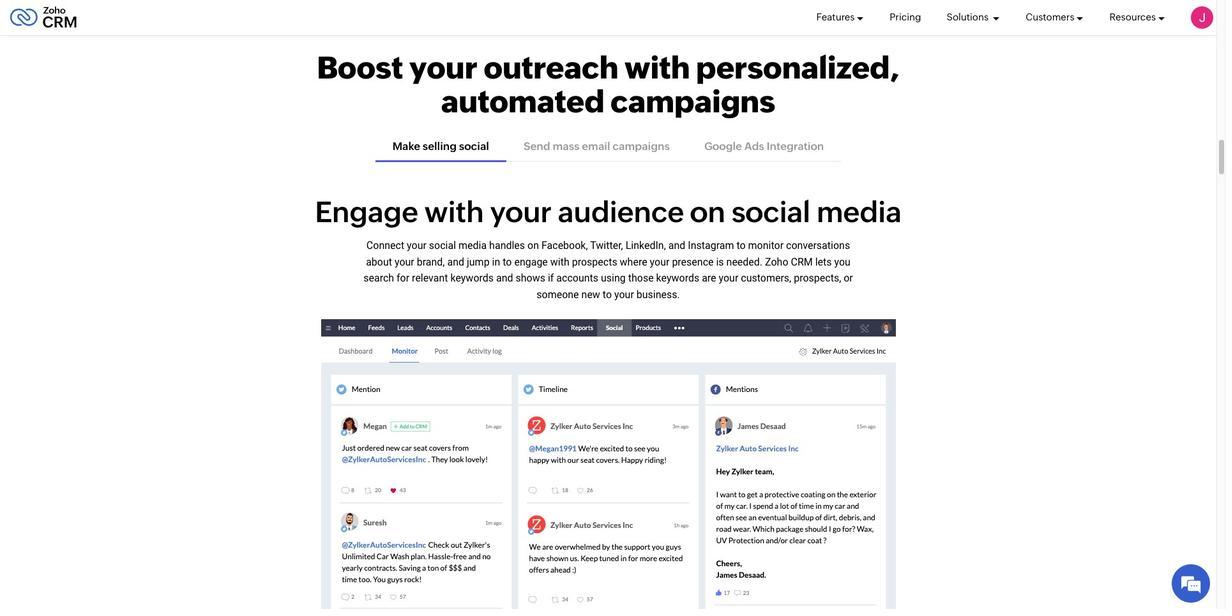 Task type: locate. For each thing, give the bounding box(es) containing it.
selling
[[423, 140, 457, 152]]

and up presence
[[669, 240, 686, 252]]

business.
[[637, 289, 680, 301]]

engage
[[315, 195, 418, 228]]

search
[[364, 272, 394, 284]]

about
[[366, 256, 392, 268]]

facebook,
[[542, 240, 588, 252]]

automated
[[441, 84, 605, 119]]

using
[[601, 272, 626, 284]]

0 vertical spatial campaigns
[[611, 84, 775, 119]]

ads
[[745, 140, 764, 152]]

your
[[409, 50, 478, 86], [490, 195, 552, 228], [407, 240, 427, 252], [395, 256, 414, 268], [650, 256, 670, 268], [719, 272, 739, 284], [614, 289, 634, 301]]

you
[[834, 256, 851, 268]]

keywords down presence
[[656, 272, 699, 284]]

campaigns right the email
[[613, 140, 670, 152]]

new
[[582, 289, 600, 301]]

accounts
[[557, 272, 598, 284]]

0 horizontal spatial with
[[424, 195, 484, 228]]

to right new
[[603, 289, 612, 301]]

personalized,
[[696, 50, 900, 86]]

pricing
[[890, 12, 921, 23]]

2 horizontal spatial to
[[737, 240, 746, 252]]

features link
[[817, 0, 864, 35]]

to
[[737, 240, 746, 252], [503, 256, 512, 268], [603, 289, 612, 301]]

1 horizontal spatial on
[[690, 195, 725, 228]]

0 vertical spatial media
[[817, 195, 902, 228]]

twitter,
[[590, 240, 623, 252]]

features
[[817, 12, 855, 23]]

and down in
[[496, 272, 513, 284]]

or
[[844, 272, 853, 284]]

1 vertical spatial on
[[528, 240, 539, 252]]

to right in
[[503, 256, 512, 268]]

mass
[[553, 140, 580, 152]]

keywords
[[451, 272, 494, 284], [656, 272, 699, 284]]

1 horizontal spatial media
[[817, 195, 902, 228]]

on up instagram
[[690, 195, 725, 228]]

engage
[[514, 256, 548, 268]]

on
[[690, 195, 725, 228], [528, 240, 539, 252]]

1 horizontal spatial with
[[550, 256, 570, 268]]

for
[[397, 272, 410, 284]]

social inside connect your social media handles on facebook, twitter, linkedin, and instagram to monitor conversations about your brand, and jump in to engage with prospects where your presence is needed. zoho crm lets you search for relevant keywords and shows if accounts using those keywords are your customers, prospects, or someone new to your business.
[[429, 240, 456, 252]]

in
[[492, 256, 500, 268]]

media up you
[[817, 195, 902, 228]]

outreach
[[484, 50, 619, 86]]

social
[[459, 140, 489, 152], [732, 195, 811, 228], [429, 240, 456, 252]]

send mass email campaigns
[[524, 140, 670, 152]]

0 horizontal spatial media
[[459, 240, 487, 252]]

email
[[582, 140, 610, 152]]

jump
[[467, 256, 490, 268]]

social up brand,
[[429, 240, 456, 252]]

1 vertical spatial with
[[424, 195, 484, 228]]

media
[[817, 195, 902, 228], [459, 240, 487, 252]]

and
[[669, 240, 686, 252], [447, 256, 464, 268], [496, 272, 513, 284]]

keywords down jump
[[451, 272, 494, 284]]

if
[[548, 272, 554, 284]]

1 vertical spatial social
[[732, 195, 811, 228]]

with inside boost your outreach with personalized, automated campaigns
[[625, 50, 690, 86]]

social right selling at the top of the page
[[459, 140, 489, 152]]

with
[[625, 50, 690, 86], [424, 195, 484, 228], [550, 256, 570, 268]]

on inside connect your social media handles on facebook, twitter, linkedin, and instagram to monitor conversations about your brand, and jump in to engage with prospects where your presence is needed. zoho crm lets you search for relevant keywords and shows if accounts using those keywords are your customers, prospects, or someone new to your business.
[[528, 240, 539, 252]]

1 vertical spatial and
[[447, 256, 464, 268]]

2 keywords from the left
[[656, 272, 699, 284]]

shows
[[516, 272, 545, 284]]

0 horizontal spatial keywords
[[451, 272, 494, 284]]

campaigns
[[611, 84, 775, 119], [613, 140, 670, 152]]

1 horizontal spatial social
[[459, 140, 489, 152]]

2 vertical spatial social
[[429, 240, 456, 252]]

social for make selling social
[[459, 140, 489, 152]]

connect social media profiles on facebook, linkedin and twitter to zoho crm image
[[321, 319, 896, 609]]

make
[[393, 140, 420, 152]]

audience
[[558, 195, 684, 228]]

2 horizontal spatial with
[[625, 50, 690, 86]]

resources
[[1110, 12, 1156, 23]]

0 horizontal spatial on
[[528, 240, 539, 252]]

0 vertical spatial and
[[669, 240, 686, 252]]

your inside boost your outreach with personalized, automated campaigns
[[409, 50, 478, 86]]

boost
[[317, 50, 403, 86]]

2 vertical spatial to
[[603, 289, 612, 301]]

1 horizontal spatial keywords
[[656, 272, 699, 284]]

social for connect your social media handles on facebook, twitter, linkedin, and instagram to monitor conversations about your brand, and jump in to engage with prospects where your presence is needed. zoho crm lets you search for relevant keywords and shows if accounts using those keywords are your customers, prospects, or someone new to your business.
[[429, 240, 456, 252]]

resources link
[[1110, 0, 1166, 35]]

2 vertical spatial with
[[550, 256, 570, 268]]

0 vertical spatial social
[[459, 140, 489, 152]]

integration
[[767, 140, 824, 152]]

where
[[620, 256, 647, 268]]

1 vertical spatial media
[[459, 240, 487, 252]]

james peterson image
[[1191, 6, 1214, 29]]

to up needed.
[[737, 240, 746, 252]]

handles
[[489, 240, 525, 252]]

0 horizontal spatial to
[[503, 256, 512, 268]]

zoho crm logo image
[[10, 4, 77, 32]]

and left jump
[[447, 256, 464, 268]]

social up the monitor
[[732, 195, 811, 228]]

0 horizontal spatial and
[[447, 256, 464, 268]]

campaigns up google
[[611, 84, 775, 119]]

zoho
[[765, 256, 788, 268]]

relevant
[[412, 272, 448, 284]]

0 vertical spatial with
[[625, 50, 690, 86]]

on up engage
[[528, 240, 539, 252]]

2 vertical spatial and
[[496, 272, 513, 284]]

media up jump
[[459, 240, 487, 252]]

0 horizontal spatial social
[[429, 240, 456, 252]]



Task type: describe. For each thing, give the bounding box(es) containing it.
google
[[704, 140, 742, 152]]

campaigns inside boost your outreach with personalized, automated campaigns
[[611, 84, 775, 119]]

solutions
[[947, 12, 991, 23]]

make selling social
[[393, 140, 489, 152]]

2 horizontal spatial social
[[732, 195, 811, 228]]

boost your outreach with personalized, automated campaigns
[[317, 50, 900, 119]]

solutions link
[[947, 0, 1000, 35]]

pricing link
[[890, 0, 921, 35]]

lets
[[815, 256, 832, 268]]

1 horizontal spatial and
[[496, 272, 513, 284]]

0 vertical spatial to
[[737, 240, 746, 252]]

1 vertical spatial to
[[503, 256, 512, 268]]

presence
[[672, 256, 714, 268]]

conversations
[[786, 240, 850, 252]]

2 horizontal spatial and
[[669, 240, 686, 252]]

customers
[[1026, 12, 1075, 23]]

someone
[[537, 289, 579, 301]]

1 horizontal spatial to
[[603, 289, 612, 301]]

connect your social media handles on facebook, twitter, linkedin, and instagram to monitor conversations about your brand, and jump in to engage with prospects where your presence is needed. zoho crm lets you search for relevant keywords and shows if accounts using those keywords are your customers, prospects, or someone new to your business.
[[364, 240, 853, 301]]

media inside connect your social media handles on facebook, twitter, linkedin, and instagram to monitor conversations about your brand, and jump in to engage with prospects where your presence is needed. zoho crm lets you search for relevant keywords and shows if accounts using those keywords are your customers, prospects, or someone new to your business.
[[459, 240, 487, 252]]

instagram
[[688, 240, 734, 252]]

engage with your audience on social media
[[315, 195, 902, 228]]

1 vertical spatial campaigns
[[613, 140, 670, 152]]

0 vertical spatial on
[[690, 195, 725, 228]]

customers,
[[741, 272, 792, 284]]

prospects
[[572, 256, 617, 268]]

google ads integration
[[704, 140, 824, 152]]

send
[[524, 140, 550, 152]]

are
[[702, 272, 716, 284]]

needed.
[[727, 256, 763, 268]]

crm
[[791, 256, 813, 268]]

those
[[628, 272, 654, 284]]

prospects,
[[794, 272, 841, 284]]

with inside connect your social media handles on facebook, twitter, linkedin, and instagram to monitor conversations about your brand, and jump in to engage with prospects where your presence is needed. zoho crm lets you search for relevant keywords and shows if accounts using those keywords are your customers, prospects, or someone new to your business.
[[550, 256, 570, 268]]

monitor
[[748, 240, 784, 252]]

linkedin,
[[626, 240, 666, 252]]

1 keywords from the left
[[451, 272, 494, 284]]

is
[[716, 256, 724, 268]]

connect
[[367, 240, 404, 252]]

brand,
[[417, 256, 445, 268]]



Task type: vqa. For each thing, say whether or not it's contained in the screenshot.
Zoho crm Logo at the top left of page
yes



